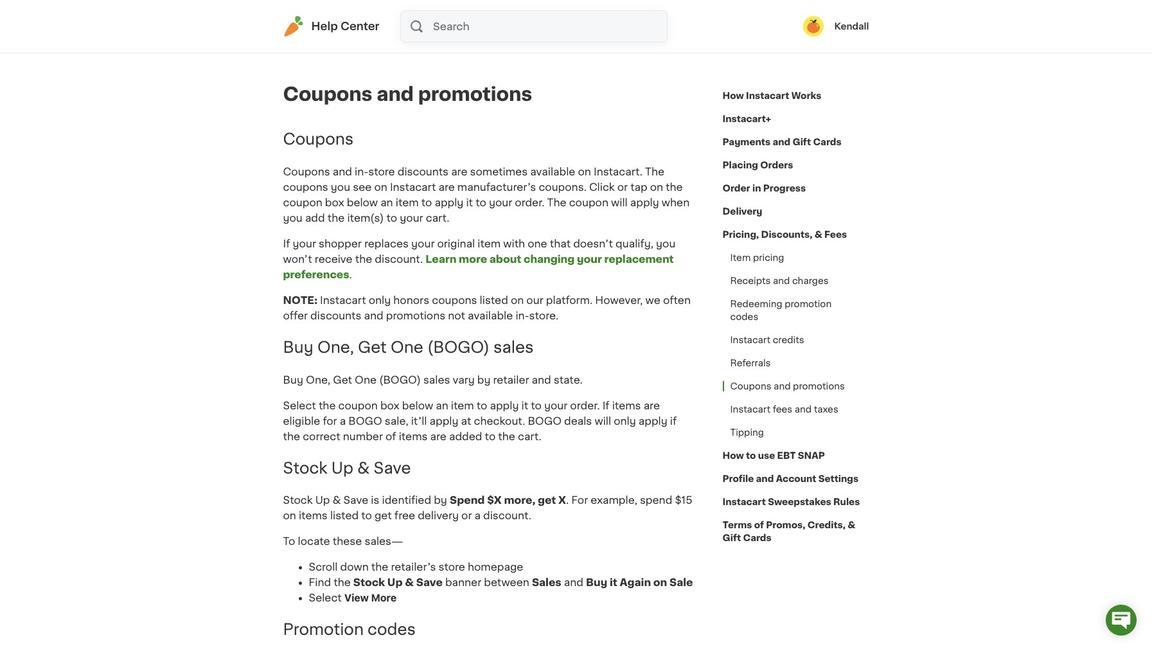 Task type: vqa. For each thing, say whether or not it's contained in the screenshot.
Steel
no



Task type: locate. For each thing, give the bounding box(es) containing it.
1 horizontal spatial cart.
[[518, 431, 542, 442]]

spend
[[640, 495, 673, 506]]

how to use ebt snap
[[723, 451, 826, 460]]

box up sale,
[[381, 400, 400, 411]]

instacart fees and taxes
[[731, 405, 839, 414]]

cart. down checkout.
[[518, 431, 542, 442]]

buy for buy one, get one (bogo) sales vary by retailer and state.
[[283, 375, 304, 385]]

one, for buy one, get one (bogo) sales vary by retailer and state.
[[306, 375, 331, 385]]

1 vertical spatial select
[[309, 593, 342, 603]]

find
[[309, 578, 331, 588]]

. for example, spend $15 on items listed to get free delivery or a discount.
[[283, 495, 693, 521]]

1 vertical spatial discounts
[[311, 310, 362, 321]]

up down stock up & save
[[316, 495, 330, 506]]

1 vertical spatial promotions
[[386, 310, 446, 321]]

more,
[[504, 495, 536, 506]]

1 vertical spatial will
[[595, 416, 612, 426]]

Search search field
[[432, 11, 667, 42]]

1 horizontal spatial get
[[358, 340, 387, 355]]

state.
[[554, 375, 583, 385]]

if inside "select the coupon box below an item to apply it to your order. if items are eligible for a bogo sale, it'll apply at checkout. bogo deals will only apply if the correct number of items are added to the cart."
[[603, 400, 610, 411]]

bogo up number
[[349, 416, 382, 426]]

up inside scroll down the retailer's store homepage find the stock up & save banner between sales and buy it again on sale select view more
[[388, 578, 403, 588]]

1 vertical spatial the
[[548, 197, 567, 208]]

coupons inside coupons and in-store discounts are sometimes available on instacart. the coupons you see on instacart are manufacturer's coupons. click or tap on the coupon box below an item to apply it to your order. the coupon will apply when you add the item(s) to your cart.
[[283, 182, 328, 192]]

apply
[[435, 197, 464, 208], [631, 197, 660, 208], [490, 400, 519, 411], [430, 416, 459, 426], [639, 416, 668, 426]]

learn
[[426, 254, 457, 264]]

cart. inside coupons and in-store discounts are sometimes available on instacart. the coupons you see on instacart are manufacturer's coupons. click or tap on the coupon box below an item to apply it to your order. the coupon will apply when you add the item(s) to your cart.
[[426, 213, 450, 223]]

listed
[[480, 295, 509, 305], [330, 511, 359, 521]]

0 horizontal spatial item
[[396, 197, 419, 208]]

2 horizontal spatial item
[[478, 238, 501, 249]]

& inside scroll down the retailer's store homepage find the stock up & save banner between sales and buy it again on sale select view more
[[405, 578, 414, 588]]

checkout.
[[474, 416, 526, 426]]

instacart credits
[[731, 336, 805, 345]]

0 horizontal spatial gift
[[723, 534, 742, 543]]

if
[[283, 238, 290, 249], [603, 400, 610, 411]]

1 vertical spatial it
[[522, 400, 529, 411]]

of inside "select the coupon box below an item to apply it to your order. if items are eligible for a bogo sale, it'll apply at checkout. bogo deals will only apply if the correct number of items are added to the cart."
[[386, 431, 397, 442]]

listed inside . for example, spend $15 on items listed to get free delivery or a discount.
[[330, 511, 359, 521]]

1 horizontal spatial discounts
[[398, 166, 449, 177]]

on up to
[[283, 511, 296, 521]]

one
[[391, 340, 424, 355], [355, 375, 377, 385]]

1 vertical spatial get
[[375, 511, 392, 521]]

you up the replacement
[[657, 238, 676, 249]]

an up item(s) at the top left
[[381, 197, 393, 208]]

1 vertical spatial only
[[614, 416, 636, 426]]

discount. down more,
[[484, 511, 532, 521]]

0 horizontal spatial by
[[434, 495, 448, 506]]

terms
[[723, 521, 753, 530]]

store up banner
[[439, 562, 466, 573]]

1 vertical spatial sales
[[424, 375, 450, 385]]

0 horizontal spatial available
[[468, 310, 513, 321]]

box inside "select the coupon box below an item to apply it to your order. if items are eligible for a bogo sale, it'll apply at checkout. bogo deals will only apply if the correct number of items are added to the cart."
[[381, 400, 400, 411]]

center
[[341, 21, 380, 32]]

save inside scroll down the retailer's store homepage find the stock up & save banner between sales and buy it again on sale select view more
[[417, 578, 443, 588]]

only right deals
[[614, 416, 636, 426]]

on left sale
[[654, 578, 668, 588]]

1 horizontal spatial save
[[374, 461, 411, 476]]

you left the see
[[331, 182, 351, 192]]

your up won't
[[293, 238, 316, 249]]

& inside terms of promos, credits, & gift cards
[[848, 521, 856, 530]]

&
[[815, 230, 823, 239], [358, 461, 370, 476], [333, 495, 341, 506], [848, 521, 856, 530], [405, 578, 414, 588]]

gift up orders
[[793, 138, 812, 147]]

instacart for instacart credits
[[731, 336, 771, 345]]

promotions inside instacart only honors coupons listed on our platform. however, we often offer discounts and promotions not available in-store.
[[386, 310, 446, 321]]

it down retailer
[[522, 400, 529, 411]]

2 vertical spatial items
[[299, 511, 328, 521]]

the up when at the top of the page
[[666, 182, 683, 192]]

delivery link
[[723, 200, 763, 223]]

for
[[572, 495, 589, 506]]

store
[[369, 166, 395, 177], [439, 562, 466, 573]]

instacart inside instacart only honors coupons listed on our platform. however, we often offer discounts and promotions not available in-store.
[[320, 295, 366, 305]]

receive
[[315, 254, 353, 264]]

save for stock up & save is identified by spend $x more, get x
[[344, 495, 369, 506]]

0 horizontal spatial one
[[355, 375, 377, 385]]

(bogo) down not
[[428, 340, 490, 355]]

1 vertical spatial or
[[462, 511, 472, 521]]

1 horizontal spatial coupon
[[339, 400, 378, 411]]

1 horizontal spatial box
[[381, 400, 400, 411]]

x
[[559, 495, 566, 506]]

0 horizontal spatial if
[[283, 238, 290, 249]]

one for buy one, get one (bogo) sales
[[391, 340, 424, 355]]

that
[[550, 238, 571, 249]]

your up learn
[[412, 238, 435, 249]]

0 horizontal spatial cards
[[744, 534, 772, 543]]

stock up the view
[[354, 578, 385, 588]]

0 vertical spatial coupons and promotions
[[283, 85, 533, 104]]

cards down works
[[814, 138, 842, 147]]

. down 'receive'
[[350, 269, 352, 280]]

add
[[305, 213, 325, 223]]

up up more
[[388, 578, 403, 588]]

save up identified at left
[[374, 461, 411, 476]]

will down click
[[612, 197, 628, 208]]

store.
[[530, 310, 559, 321]]

it inside coupons and in-store discounts are sometimes available on instacart. the coupons you see on instacart are manufacturer's coupons. click or tap on the coupon box below an item to apply it to your order. the coupon will apply when you add the item(s) to your cart.
[[467, 197, 473, 208]]

you inside if your shopper replaces your original item with one that doesn't qualify, you won't receive the discount.
[[657, 238, 676, 249]]

cards inside terms of promos, credits, & gift cards
[[744, 534, 772, 543]]

0 vertical spatial buy
[[283, 340, 314, 355]]

scroll down the retailer's store homepage find the stock up & save banner between sales and buy it again on sale select view more
[[309, 562, 694, 604]]

profile
[[723, 475, 754, 484]]

promotion
[[785, 300, 832, 309]]

1 horizontal spatial or
[[618, 182, 628, 192]]

select inside scroll down the retailer's store homepage find the stock up & save banner between sales and buy it again on sale select view more
[[309, 593, 342, 603]]

0 vertical spatial a
[[340, 416, 346, 426]]

note:
[[283, 295, 320, 305]]

0 horizontal spatial below
[[347, 197, 378, 208]]

one up buy one, get one (bogo) sales vary by retailer and state.
[[391, 340, 424, 355]]

save left 'is'
[[344, 495, 369, 506]]

0 vertical spatial box
[[325, 197, 344, 208]]

discounts inside coupons and in-store discounts are sometimes available on instacart. the coupons you see on instacart are manufacturer's coupons. click or tap on the coupon box below an item to apply it to your order. the coupon will apply when you add the item(s) to your cart.
[[398, 166, 449, 177]]

1 vertical spatial below
[[402, 400, 434, 411]]

eligible
[[283, 416, 320, 426]]

0 vertical spatial stock
[[283, 461, 328, 476]]

charges
[[793, 277, 829, 286]]

0 vertical spatial discount.
[[375, 254, 423, 264]]

order. inside "select the coupon box below an item to apply it to your order. if items are eligible for a bogo sale, it'll apply at checkout. bogo deals will only apply if the correct number of items are added to the cart."
[[571, 400, 600, 411]]

view
[[345, 593, 369, 604]]

1 horizontal spatial an
[[436, 400, 449, 411]]

or down instacart.
[[618, 182, 628, 192]]

get down 'is'
[[375, 511, 392, 521]]

store inside scroll down the retailer's store homepage find the stock up & save banner between sales and buy it again on sale select view more
[[439, 562, 466, 573]]

are
[[452, 166, 468, 177], [439, 182, 455, 192], [644, 400, 660, 411], [431, 431, 447, 442]]

0 vertical spatial store
[[369, 166, 395, 177]]

0 vertical spatial or
[[618, 182, 628, 192]]

1 vertical spatial get
[[333, 375, 352, 385]]

2 vertical spatial promotions
[[794, 382, 846, 391]]

& down retailer's
[[405, 578, 414, 588]]

0 horizontal spatial only
[[369, 295, 391, 305]]

an down buy one, get one (bogo) sales vary by retailer and state.
[[436, 400, 449, 411]]

0 horizontal spatial .
[[350, 269, 352, 280]]

an inside "select the coupon box below an item to apply it to your order. if items are eligible for a bogo sale, it'll apply at checkout. bogo deals will only apply if the correct number of items are added to the cart."
[[436, 400, 449, 411]]

a down spend
[[475, 511, 481, 521]]

discount. down replaces on the left top of page
[[375, 254, 423, 264]]

or inside . for example, spend $15 on items listed to get free delivery or a discount.
[[462, 511, 472, 521]]

your inside "select the coupon box below an item to apply it to your order. if items are eligible for a bogo sale, it'll apply at checkout. bogo deals will only apply if the correct number of items are added to the cart."
[[545, 400, 568, 411]]

. for . for example, spend $15 on items listed to get free delivery or a discount.
[[566, 495, 569, 506]]

1 horizontal spatial store
[[439, 562, 466, 573]]

2 vertical spatial save
[[417, 578, 443, 588]]

listed up to locate these sales—
[[330, 511, 359, 521]]

1 vertical spatial order.
[[571, 400, 600, 411]]

1 horizontal spatial only
[[614, 416, 636, 426]]

by
[[478, 375, 491, 385], [434, 495, 448, 506]]

save for stock up & save
[[374, 461, 411, 476]]

1 how from the top
[[723, 91, 744, 100]]

up for stock up & save is identified by spend $x more, get x
[[316, 495, 330, 506]]

buy left again
[[586, 578, 608, 588]]

on right the see
[[375, 182, 388, 192]]

buy
[[283, 340, 314, 355], [283, 375, 304, 385], [586, 578, 608, 588]]

select up eligible
[[283, 400, 316, 411]]

how instacart works
[[723, 91, 822, 100]]

pricing, discounts, & fees
[[723, 230, 848, 239]]

instacart inside coupons and in-store discounts are sometimes available on instacart. the coupons you see on instacart are manufacturer's coupons. click or tap on the coupon box below an item to apply it to your order. the coupon will apply when you add the item(s) to your cart.
[[390, 182, 436, 192]]

your inside learn more about changing your replacement preferences
[[577, 254, 602, 264]]

codes down more
[[368, 623, 416, 637]]

1 vertical spatial coupons
[[432, 295, 477, 305]]

2 how from the top
[[723, 451, 744, 460]]

on inside scroll down the retailer's store homepage find the stock up & save banner between sales and buy it again on sale select view more
[[654, 578, 668, 588]]

available up coupons. on the top of the page
[[531, 166, 576, 177]]

2 vertical spatial it
[[610, 578, 618, 588]]

and inside coupons and in-store discounts are sometimes available on instacart. the coupons you see on instacart are manufacturer's coupons. click or tap on the coupon box below an item to apply it to your order. the coupon will apply when you add the item(s) to your cart.
[[333, 166, 352, 177]]

available inside coupons and in-store discounts are sometimes available on instacart. the coupons you see on instacart are manufacturer's coupons. click or tap on the coupon box below an item to apply it to your order. the coupon will apply when you add the item(s) to your cart.
[[531, 166, 576, 177]]

1 horizontal spatial up
[[332, 461, 354, 476]]

your down manufacturer's
[[489, 197, 513, 208]]

for
[[323, 416, 337, 426]]

0 vertical spatial items
[[613, 400, 641, 411]]

& down stock up & save
[[333, 495, 341, 506]]

the
[[646, 166, 665, 177], [548, 197, 567, 208]]

it inside scroll down the retailer's store homepage find the stock up & save banner between sales and buy it again on sale select view more
[[610, 578, 618, 588]]

coupons up add
[[283, 182, 328, 192]]

sales left vary in the bottom of the page
[[424, 375, 450, 385]]

0 horizontal spatial (bogo)
[[379, 375, 421, 385]]

listed down learn more about changing your replacement preferences link
[[480, 295, 509, 305]]

item inside coupons and in-store discounts are sometimes available on instacart. the coupons you see on instacart are manufacturer's coupons. click or tap on the coupon box below an item to apply it to your order. the coupon will apply when you add the item(s) to your cart.
[[396, 197, 419, 208]]

the right add
[[328, 213, 345, 223]]

select
[[283, 400, 316, 411], [309, 593, 342, 603]]

promotion
[[283, 623, 364, 637]]

sale,
[[385, 416, 409, 426]]

1 vertical spatial (bogo)
[[379, 375, 421, 385]]

save down retailer's
[[417, 578, 443, 588]]

get for buy one, get one (bogo) sales vary by retailer and state.
[[333, 375, 352, 385]]

it down manufacturer's
[[467, 197, 473, 208]]

0 vertical spatial available
[[531, 166, 576, 177]]

0 vertical spatial coupons
[[283, 182, 328, 192]]

0 vertical spatial one
[[391, 340, 424, 355]]

0 horizontal spatial items
[[299, 511, 328, 521]]

. inside . for example, spend $15 on items listed to get free delivery or a discount.
[[566, 495, 569, 506]]

buy inside scroll down the retailer's store homepage find the stock up & save banner between sales and buy it again on sale select view more
[[586, 578, 608, 588]]

items inside . for example, spend $15 on items listed to get free delivery or a discount.
[[299, 511, 328, 521]]

item up at
[[451, 400, 474, 411]]

only left the honors
[[369, 295, 391, 305]]

apply left if
[[639, 416, 668, 426]]

referrals link
[[723, 352, 779, 375]]

(bogo) down buy one, get one (bogo) sales
[[379, 375, 421, 385]]

again
[[620, 578, 651, 588]]

coupon up add
[[283, 197, 323, 208]]

referrals
[[731, 359, 771, 368]]

codes down redeeming
[[731, 313, 759, 322]]

the up tap
[[646, 166, 665, 177]]

1 horizontal spatial in-
[[516, 310, 530, 321]]

1 vertical spatial available
[[468, 310, 513, 321]]

0 vertical spatial only
[[369, 295, 391, 305]]

your up deals
[[545, 400, 568, 411]]

delivery
[[723, 207, 763, 216]]

1 vertical spatial cart.
[[518, 431, 542, 442]]

1 horizontal spatial coupons
[[432, 295, 477, 305]]

instacart sweepstakes rules
[[723, 498, 861, 507]]

instacart credits link
[[723, 329, 813, 352]]

1 vertical spatial coupons and promotions
[[731, 382, 846, 391]]

1 horizontal spatial the
[[646, 166, 665, 177]]

often
[[664, 295, 691, 305]]

one, up for
[[306, 375, 331, 385]]

the down replaces on the left top of page
[[355, 254, 372, 264]]

1 horizontal spatial available
[[531, 166, 576, 177]]

& down rules
[[848, 521, 856, 530]]

0 vertical spatial discounts
[[398, 166, 449, 177]]

cards
[[814, 138, 842, 147], [744, 534, 772, 543]]

discount. inside . for example, spend $15 on items listed to get free delivery or a discount.
[[484, 511, 532, 521]]

store up the see
[[369, 166, 395, 177]]

a inside "select the coupon box below an item to apply it to your order. if items are eligible for a bogo sale, it'll apply at checkout. bogo deals will only apply if the correct number of items are added to the cart."
[[340, 416, 346, 426]]

1 vertical spatial how
[[723, 451, 744, 460]]

item up the more
[[478, 238, 501, 249]]

below down the see
[[347, 197, 378, 208]]

a right for
[[340, 416, 346, 426]]

coupons.
[[539, 182, 587, 192]]

instacart for instacart fees and taxes
[[731, 405, 771, 414]]

works
[[792, 91, 822, 100]]

stock for stock up & save is identified by spend $x more, get x
[[283, 495, 313, 506]]

0 horizontal spatial save
[[344, 495, 369, 506]]

get
[[538, 495, 556, 506], [375, 511, 392, 521]]

0 horizontal spatial or
[[462, 511, 472, 521]]

0 horizontal spatial in-
[[355, 166, 369, 177]]

order. inside coupons and in-store discounts are sometimes available on instacart. the coupons you see on instacart are manufacturer's coupons. click or tap on the coupon box below an item to apply it to your order. the coupon will apply when you add the item(s) to your cart.
[[515, 197, 545, 208]]

1 horizontal spatial if
[[603, 400, 610, 411]]

and inside instacart only honors coupons listed on our platform. however, we often offer discounts and promotions not available in-store.
[[364, 310, 384, 321]]

it left again
[[610, 578, 618, 588]]

instacart down preferences
[[320, 295, 366, 305]]

placing
[[723, 161, 759, 170]]

1 vertical spatial in-
[[516, 310, 530, 321]]

coupons inside instacart only honors coupons listed on our platform. however, we often offer discounts and promotions not available in-store.
[[432, 295, 477, 305]]

stock
[[283, 461, 328, 476], [283, 495, 313, 506], [354, 578, 385, 588]]

coupons and in-store discounts are sometimes available on instacart. the coupons you see on instacart are manufacturer's coupons. click or tap on the coupon box below an item to apply it to your order. the coupon will apply when you add the item(s) to your cart.
[[283, 166, 690, 223]]

item inside if your shopper replaces your original item with one that doesn't qualify, you won't receive the discount.
[[478, 238, 501, 249]]

the down eligible
[[283, 431, 300, 442]]

item up replaces on the left top of page
[[396, 197, 419, 208]]

you for your
[[657, 238, 676, 249]]

learn more about changing your replacement preferences
[[283, 254, 674, 280]]

coupon up number
[[339, 400, 378, 411]]

stock up to
[[283, 495, 313, 506]]

1 horizontal spatial .
[[566, 495, 569, 506]]

0 horizontal spatial sales
[[424, 375, 450, 385]]

you left add
[[283, 213, 303, 223]]

coupons
[[283, 182, 328, 192], [432, 295, 477, 305]]

instacart image
[[283, 16, 304, 37]]

available inside instacart only honors coupons listed on our platform. however, we often offer discounts and promotions not available in-store.
[[468, 310, 513, 321]]

by right vary in the bottom of the page
[[478, 375, 491, 385]]

instacart down 'profile'
[[723, 498, 766, 507]]

1 vertical spatial a
[[475, 511, 481, 521]]

discount. inside if your shopper replaces your original item with one that doesn't qualify, you won't receive the discount.
[[375, 254, 423, 264]]

how up "instacart+" link on the right top
[[723, 91, 744, 100]]

below up it'll
[[402, 400, 434, 411]]

you
[[331, 182, 351, 192], [283, 213, 303, 223], [657, 238, 676, 249]]

1 horizontal spatial by
[[478, 375, 491, 385]]

or down spend
[[462, 511, 472, 521]]

0 vertical spatial will
[[612, 197, 628, 208]]

& for stock up & save is identified by spend $x more, get x
[[333, 495, 341, 506]]

available
[[531, 166, 576, 177], [468, 310, 513, 321]]

original
[[438, 238, 475, 249]]

2 vertical spatial item
[[451, 400, 474, 411]]

stock up & save
[[283, 461, 411, 476]]

of
[[386, 431, 397, 442], [755, 521, 765, 530]]

available right not
[[468, 310, 513, 321]]

discounts inside instacart only honors coupons listed on our platform. however, we often offer discounts and promotions not available in-store.
[[311, 310, 362, 321]]

on left our
[[511, 295, 524, 305]]

1 horizontal spatial (bogo)
[[428, 340, 490, 355]]

on
[[578, 166, 592, 177], [375, 182, 388, 192], [651, 182, 664, 192], [511, 295, 524, 305], [283, 511, 296, 521], [654, 578, 668, 588]]

& for stock up & save
[[358, 461, 370, 476]]

0 vertical spatial below
[[347, 197, 378, 208]]

one down buy one, get one (bogo) sales
[[355, 375, 377, 385]]

sales for buy one, get one (bogo) sales vary by retailer and state.
[[424, 375, 450, 385]]

a inside . for example, spend $15 on items listed to get free delivery or a discount.
[[475, 511, 481, 521]]

order. up deals
[[571, 400, 600, 411]]

1 vertical spatial up
[[316, 495, 330, 506]]

learn more about changing your replacement preferences link
[[283, 254, 674, 280]]

instacart for instacart only honors coupons listed on our platform. however, we often offer discounts and promotions not available in-store.
[[320, 295, 366, 305]]

2 horizontal spatial up
[[388, 578, 403, 588]]

apply up original
[[435, 197, 464, 208]]

0 horizontal spatial of
[[386, 431, 397, 442]]

rules
[[834, 498, 861, 507]]

tap
[[631, 182, 648, 192]]

buy up eligible
[[283, 375, 304, 385]]

(bogo)
[[428, 340, 490, 355], [379, 375, 421, 385]]

2 vertical spatial you
[[657, 238, 676, 249]]

1 horizontal spatial coupons and promotions
[[731, 382, 846, 391]]

select inside "select the coupon box below an item to apply it to your order. if items are eligible for a bogo sale, it'll apply at checkout. bogo deals will only apply if the correct number of items are added to the cart."
[[283, 400, 316, 411]]

sales up retailer
[[494, 340, 534, 355]]

not
[[448, 310, 466, 321]]

in- up the see
[[355, 166, 369, 177]]

buy down the offer
[[283, 340, 314, 355]]

0 horizontal spatial box
[[325, 197, 344, 208]]

how to use ebt snap link
[[723, 444, 826, 467]]

0 horizontal spatial discounts
[[311, 310, 362, 321]]

receipts and charges
[[731, 277, 829, 286]]

receipts and charges link
[[723, 269, 837, 293]]

0 horizontal spatial bogo
[[349, 416, 382, 426]]

one for buy one, get one (bogo) sales vary by retailer and state.
[[355, 375, 377, 385]]

user avatar image
[[804, 16, 825, 37]]

coupon inside "select the coupon box below an item to apply it to your order. if items are eligible for a bogo sale, it'll apply at checkout. bogo deals will only apply if the correct number of items are added to the cart."
[[339, 400, 378, 411]]

will
[[612, 197, 628, 208], [595, 416, 612, 426]]

item inside "select the coupon box below an item to apply it to your order. if items are eligible for a bogo sale, it'll apply at checkout. bogo deals will only apply if the correct number of items are added to the cart."
[[451, 400, 474, 411]]

0 vertical spatial you
[[331, 182, 351, 192]]

get inside . for example, spend $15 on items listed to get free delivery or a discount.
[[375, 511, 392, 521]]

to inside . for example, spend $15 on items listed to get free delivery or a discount.
[[362, 511, 372, 521]]

. for .
[[350, 269, 352, 280]]

the up for
[[319, 400, 336, 411]]

0 vertical spatial up
[[332, 461, 354, 476]]

box up shopper
[[325, 197, 344, 208]]

instacart.
[[594, 166, 643, 177]]

1 vertical spatial listed
[[330, 511, 359, 521]]

1 bogo from the left
[[349, 416, 382, 426]]

1 horizontal spatial bogo
[[528, 416, 562, 426]]

0 horizontal spatial a
[[340, 416, 346, 426]]

replaces
[[365, 238, 409, 249]]

& left the fees
[[815, 230, 823, 239]]

how instacart works link
[[723, 84, 822, 107]]

0 vertical spatial get
[[538, 495, 556, 506]]

1 vertical spatial one,
[[306, 375, 331, 385]]

click
[[590, 182, 615, 192]]

of right terms
[[755, 521, 765, 530]]

1 vertical spatial save
[[344, 495, 369, 506]]

.
[[350, 269, 352, 280], [566, 495, 569, 506]]

one, down note:
[[318, 340, 354, 355]]

will right deals
[[595, 416, 612, 426]]

0 horizontal spatial you
[[283, 213, 303, 223]]

progress
[[764, 184, 806, 193]]

gift down terms
[[723, 534, 742, 543]]

instacart up the referrals
[[731, 336, 771, 345]]

1 horizontal spatial cards
[[814, 138, 842, 147]]



Task type: describe. For each thing, give the bounding box(es) containing it.
cart. inside "select the coupon box below an item to apply it to your order. if items are eligible for a bogo sale, it'll apply at checkout. bogo deals will only apply if the correct number of items are added to the cart."
[[518, 431, 542, 442]]

instacart sweepstakes rules link
[[723, 491, 861, 514]]

codes inside redeeming promotion codes
[[731, 313, 759, 322]]

1 vertical spatial by
[[434, 495, 448, 506]]

1 vertical spatial codes
[[368, 623, 416, 637]]

(bogo) for buy one, get one (bogo) sales vary by retailer and state.
[[379, 375, 421, 385]]

item pricing link
[[723, 246, 793, 269]]

added
[[449, 431, 483, 442]]

the inside if your shopper replaces your original item with one that doesn't qualify, you won't receive the discount.
[[355, 254, 372, 264]]

payments and gift cards link
[[723, 131, 842, 154]]

on right tap
[[651, 182, 664, 192]]

sometimes
[[470, 166, 528, 177]]

item(s)
[[348, 213, 384, 223]]

when
[[662, 197, 690, 208]]

order
[[723, 184, 751, 193]]

credits,
[[808, 521, 846, 530]]

the right "down"
[[372, 562, 389, 573]]

stock up & save is identified by spend $x more, get x
[[283, 495, 566, 506]]

if your shopper replaces your original item with one that doesn't qualify, you won't receive the discount.
[[283, 238, 676, 264]]

apply down tap
[[631, 197, 660, 208]]

won't
[[283, 254, 312, 264]]

credits
[[773, 336, 805, 345]]

orders
[[761, 161, 794, 170]]

however,
[[596, 295, 643, 305]]

0 vertical spatial promotions
[[418, 85, 533, 104]]

instacart fees and taxes link
[[723, 398, 847, 421]]

2 bogo from the left
[[528, 416, 562, 426]]

item pricing
[[731, 253, 785, 262]]

promos,
[[767, 521, 806, 530]]

2 horizontal spatial coupon
[[570, 197, 609, 208]]

will inside "select the coupon box below an item to apply it to your order. if items are eligible for a bogo sale, it'll apply at checkout. bogo deals will only apply if the correct number of items are added to the cart."
[[595, 416, 612, 426]]

promotion codes
[[283, 623, 416, 637]]

fees
[[825, 230, 848, 239]]

0 horizontal spatial coupon
[[283, 197, 323, 208]]

0 vertical spatial cards
[[814, 138, 842, 147]]

scroll
[[309, 562, 338, 573]]

platform.
[[546, 295, 593, 305]]

if inside if your shopper replaces your original item with one that doesn't qualify, you won't receive the discount.
[[283, 238, 290, 249]]

instacart+
[[723, 114, 772, 123]]

profile and account settings
[[723, 475, 859, 484]]

retailer
[[494, 375, 530, 385]]

1 horizontal spatial gift
[[793, 138, 812, 147]]

in- inside coupons and in-store discounts are sometimes available on instacart. the coupons you see on instacart are manufacturer's coupons. click or tap on the coupon box below an item to apply it to your order. the coupon will apply when you add the item(s) to your cart.
[[355, 166, 369, 177]]

buy one, get one (bogo) sales vary by retailer and state.
[[283, 375, 583, 385]]

$15
[[675, 495, 693, 506]]

the down "down"
[[334, 578, 351, 588]]

stock for stock up & save
[[283, 461, 328, 476]]

settings
[[819, 475, 859, 484]]

payments
[[723, 138, 771, 147]]

below inside "select the coupon box below an item to apply it to your order. if items are eligible for a bogo sale, it'll apply at checkout. bogo deals will only apply if the correct number of items are added to the cart."
[[402, 400, 434, 411]]

offer
[[283, 310, 308, 321]]

2 horizontal spatial items
[[613, 400, 641, 411]]

spend
[[450, 495, 485, 506]]

listed inside instacart only honors coupons listed on our platform. however, we often offer discounts and promotions not available in-store.
[[480, 295, 509, 305]]

on inside . for example, spend $15 on items listed to get free delivery or a discount.
[[283, 511, 296, 521]]

discounts,
[[762, 230, 813, 239]]

tipping link
[[723, 421, 772, 444]]

store inside coupons and in-store discounts are sometimes available on instacart. the coupons you see on instacart are manufacturer's coupons. click or tap on the coupon box below an item to apply it to your order. the coupon will apply when you add the item(s) to your cart.
[[369, 166, 395, 177]]

coupons inside coupons and in-store discounts are sometimes available on instacart. the coupons you see on instacart are manufacturer's coupons. click or tap on the coupon box below an item to apply it to your order. the coupon will apply when you add the item(s) to your cart.
[[283, 166, 330, 177]]

taxes
[[815, 405, 839, 414]]

redeeming promotion codes
[[731, 300, 832, 322]]

an inside coupons and in-store discounts are sometimes available on instacart. the coupons you see on instacart are manufacturer's coupons. click or tap on the coupon box below an item to apply it to your order. the coupon will apply when you add the item(s) to your cart.
[[381, 197, 393, 208]]

instacart up instacart+
[[747, 91, 790, 100]]

buy for buy one, get one (bogo) sales
[[283, 340, 314, 355]]

manufacturer's
[[458, 182, 537, 192]]

it inside "select the coupon box below an item to apply it to your order. if items are eligible for a bogo sale, it'll apply at checkout. bogo deals will only apply if the correct number of items are added to the cart."
[[522, 400, 529, 411]]

on inside instacart only honors coupons listed on our platform. however, we often offer discounts and promotions not available in-store.
[[511, 295, 524, 305]]

sales for buy one, get one (bogo) sales
[[494, 340, 534, 355]]

deals
[[565, 416, 592, 426]]

$x
[[488, 495, 502, 506]]

free
[[395, 511, 415, 521]]

down
[[341, 562, 369, 573]]

select the coupon box below an item to apply it to your order. if items are eligible for a bogo sale, it'll apply at checkout. bogo deals will only apply if the correct number of items are added to the cart.
[[283, 400, 677, 442]]

item for original
[[478, 238, 501, 249]]

kendall link
[[804, 16, 870, 37]]

about
[[490, 254, 522, 264]]

how for how to use ebt snap
[[723, 451, 744, 460]]

more
[[459, 254, 487, 264]]

how for how instacart works
[[723, 91, 744, 100]]

replacement
[[605, 254, 674, 264]]

0 horizontal spatial the
[[548, 197, 567, 208]]

and inside scroll down the retailer's store homepage find the stock up & save banner between sales and buy it again on sale select view more
[[564, 578, 584, 588]]

at
[[461, 416, 472, 426]]

instacart+ link
[[723, 107, 772, 131]]

will inside coupons and in-store discounts are sometimes available on instacart. the coupons you see on instacart are manufacturer's coupons. click or tap on the coupon box below an item to apply it to your order. the coupon will apply when you add the item(s) to your cart.
[[612, 197, 628, 208]]

or inside coupons and in-store discounts are sometimes available on instacart. the coupons you see on instacart are manufacturer's coupons. click or tap on the coupon box below an item to apply it to your order. the coupon will apply when you add the item(s) to your cart.
[[618, 182, 628, 192]]

gift inside terms of promos, credits, & gift cards
[[723, 534, 742, 543]]

apply left at
[[430, 416, 459, 426]]

only inside "select the coupon box below an item to apply it to your order. if items are eligible for a bogo sale, it'll apply at checkout. bogo deals will only apply if the correct number of items are added to the cart."
[[614, 416, 636, 426]]

get for buy one, get one (bogo) sales
[[358, 340, 387, 355]]

is
[[371, 495, 380, 506]]

account
[[777, 475, 817, 484]]

redeeming promotion codes link
[[723, 293, 870, 329]]

use
[[759, 451, 776, 460]]

terms of promos, credits, & gift cards
[[723, 521, 856, 543]]

order in progress link
[[723, 177, 806, 200]]

pricing,
[[723, 230, 760, 239]]

instacart only honors coupons listed on our platform. however, we often offer discounts and promotions not available in-store.
[[283, 295, 691, 321]]

on up click
[[578, 166, 592, 177]]

our
[[527, 295, 544, 305]]

box inside coupons and in-store discounts are sometimes available on instacart. the coupons you see on instacart are manufacturer's coupons. click or tap on the coupon box below an item to apply it to your order. the coupon will apply when you add the item(s) to your cart.
[[325, 197, 344, 208]]

item for an
[[451, 400, 474, 411]]

you for and
[[331, 182, 351, 192]]

terms of promos, credits, & gift cards link
[[723, 514, 870, 550]]

the down checkout.
[[499, 431, 516, 442]]

to
[[283, 537, 295, 547]]

pricing, discounts, & fees link
[[723, 223, 848, 246]]

below inside coupons and in-store discounts are sometimes available on instacart. the coupons you see on instacart are manufacturer's coupons. click or tap on the coupon box below an item to apply it to your order. the coupon will apply when you add the item(s) to your cart.
[[347, 197, 378, 208]]

apply up checkout.
[[490, 400, 519, 411]]

in- inside instacart only honors coupons listed on our platform. however, we often offer discounts and promotions not available in-store.
[[516, 310, 530, 321]]

instacart for instacart sweepstakes rules
[[723, 498, 766, 507]]

coupons and promotions link
[[723, 375, 853, 398]]

sweepstakes
[[769, 498, 832, 507]]

if
[[671, 416, 677, 426]]

one, for buy one, get one (bogo) sales
[[318, 340, 354, 355]]

1 horizontal spatial items
[[399, 431, 428, 442]]

buy one, get one (bogo) sales
[[283, 340, 534, 355]]

snap
[[799, 451, 826, 460]]

(bogo) for buy one, get one (bogo) sales
[[428, 340, 490, 355]]

doesn't
[[574, 238, 614, 249]]

redeeming
[[731, 300, 783, 309]]

fees
[[773, 405, 793, 414]]

0 horizontal spatial coupons and promotions
[[283, 85, 533, 104]]

only inside instacart only honors coupons listed on our platform. however, we often offer discounts and promotions not available in-store.
[[369, 295, 391, 305]]

vary
[[453, 375, 475, 385]]

order in progress
[[723, 184, 806, 193]]

0 vertical spatial by
[[478, 375, 491, 385]]

& for pricing, discounts, & fees
[[815, 230, 823, 239]]

of inside terms of promos, credits, & gift cards
[[755, 521, 765, 530]]

help center
[[312, 21, 380, 32]]

these
[[333, 537, 362, 547]]

locate
[[298, 537, 330, 547]]

number
[[343, 431, 383, 442]]

your up replaces on the left top of page
[[400, 213, 424, 223]]

stock inside scroll down the retailer's store homepage find the stock up & save banner between sales and buy it again on sale select view more
[[354, 578, 385, 588]]

1 horizontal spatial get
[[538, 495, 556, 506]]

up for stock up & save
[[332, 461, 354, 476]]



